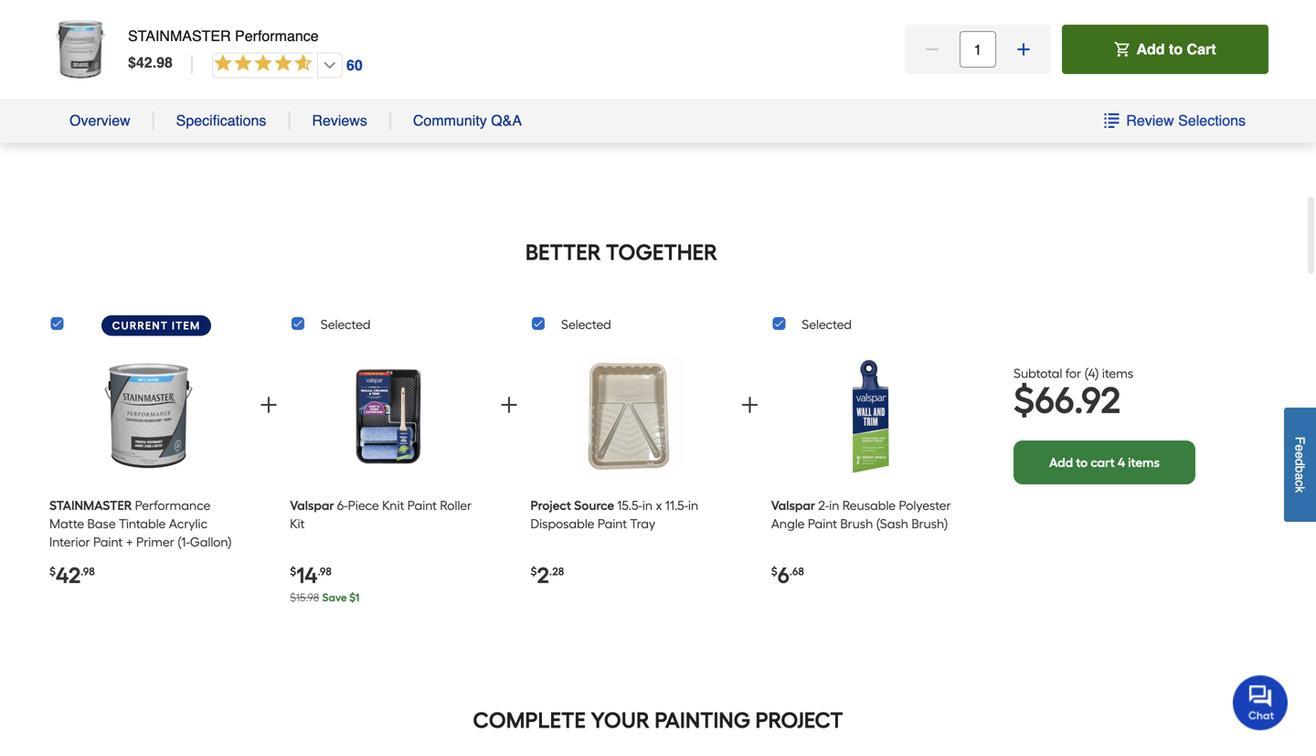 Task type: locate. For each thing, give the bounding box(es) containing it.
1 horizontal spatial add
[[1137, 41, 1165, 58]]

4 right for
[[1089, 366, 1096, 381]]

to
[[1169, 41, 1183, 58], [1076, 455, 1088, 470]]

42 down interior
[[56, 562, 81, 589]]

stainmaster
[[128, 27, 231, 44], [49, 498, 132, 513]]

add right cart image
[[1137, 41, 1165, 58]]

4 inside subtotal for ( 4 ) items $ 66 .92
[[1089, 366, 1096, 381]]

1 in from the left
[[643, 498, 653, 513]]

:
[[1048, 32, 1052, 45]]

1 .98 from the left
[[81, 565, 95, 578]]

42 left 98
[[136, 54, 152, 71]]

add for add to cart 4 items
[[1050, 455, 1074, 470]]

to for cart
[[1169, 41, 1183, 58]]

14
[[296, 562, 318, 589]]

paint
[[408, 498, 437, 513], [598, 516, 627, 532], [808, 516, 838, 532], [93, 535, 123, 550]]

4
[[1089, 366, 1096, 381], [1118, 455, 1126, 470]]

paint down 2-
[[808, 516, 838, 532]]

valspar up kit
[[290, 498, 334, 513]]

4 for add to cart 4 items
[[1118, 455, 1126, 470]]

3 selected from the left
[[802, 317, 852, 332]]

.98 up $15.98 save $ 1
[[318, 565, 332, 578]]

truck filled image
[[1000, 12, 1013, 25]]

.98 inside $ 42 .98
[[81, 565, 95, 578]]

$ for $ 2 .28
[[531, 565, 537, 578]]

project inside "2" list item
[[531, 498, 572, 513]]

productimage image
[[48, 16, 113, 82]]

paint inside 6-piece knit paint roller kit
[[408, 498, 437, 513]]

community
[[413, 112, 487, 129]]

1 e from the top
[[1293, 445, 1308, 452]]

$ 42 . 98
[[128, 54, 173, 71]]

15.5-
[[617, 498, 643, 513]]

in left x
[[643, 498, 653, 513]]

e up b
[[1293, 452, 1308, 459]]

1 horizontal spatial .98
[[318, 565, 332, 578]]

at chicago-brickyard lowe's
[[787, 49, 927, 61]]

selected
[[321, 317, 371, 332], [561, 317, 611, 332], [802, 317, 852, 332]]

plus image
[[1015, 40, 1033, 59], [258, 394, 280, 416], [498, 394, 520, 416], [739, 394, 761, 416]]

valspar up angle
[[771, 498, 816, 513]]

0 horizontal spatial performance
[[135, 498, 211, 513]]

at
[[787, 49, 798, 61]]

stainmaster up base
[[49, 498, 132, 513]]

2 horizontal spatial selected
[[802, 317, 852, 332]]

selected for 6
[[802, 317, 852, 332]]

source
[[574, 498, 615, 513]]

items
[[1103, 366, 1134, 381], [1129, 455, 1160, 470]]

valspar inside the 14 list item
[[290, 498, 334, 513]]

6-piece knit paint roller kit
[[290, 498, 472, 532]]

.98 down interior
[[81, 565, 95, 578]]

1 horizontal spatial project
[[756, 707, 844, 734]]

0 vertical spatial 42
[[136, 54, 152, 71]]

4 inside 'add to cart 4 items' link
[[1118, 455, 1126, 470]]

1 horizontal spatial to
[[1169, 41, 1183, 58]]

42 inside 42 list item
[[56, 562, 81, 589]]

0 horizontal spatial in
[[643, 498, 653, 513]]

$ for $ 42 .98
[[49, 565, 56, 578]]

plus image for 6-piece knit paint roller kit
[[498, 394, 520, 416]]

brush
[[841, 516, 873, 532]]

1 vertical spatial to
[[1076, 455, 1088, 470]]

1 horizontal spatial 4
[[1118, 455, 1126, 470]]

15.5-in x 11.5-in disposable paint tray
[[531, 498, 699, 532]]

1 horizontal spatial 42
[[136, 54, 152, 71]]

stainmaster inside 42 list item
[[49, 498, 132, 513]]

6-
[[337, 498, 348, 513]]

performance up 4.6 stars image
[[235, 27, 319, 44]]

paint right knit
[[408, 498, 437, 513]]

1 horizontal spatial valspar
[[771, 498, 816, 513]]

$ for $ 42 . 98
[[128, 54, 136, 71]]

60
[[346, 57, 363, 74]]

0 vertical spatial stainmaster
[[128, 27, 231, 44]]

0 horizontal spatial add
[[1050, 455, 1074, 470]]

subtotal
[[1014, 366, 1063, 381]]

valspar inside 6 list item
[[771, 498, 816, 513]]

$ down interior
[[49, 565, 56, 578]]

1 vertical spatial 42
[[56, 562, 81, 589]]

42
[[136, 54, 152, 71], [56, 562, 81, 589]]

valspar
[[290, 498, 334, 513], [771, 498, 816, 513]]

$ inside $ 6 .68
[[771, 565, 778, 578]]

stainmaster for stainmaster
[[49, 498, 132, 513]]

$ up $15.98
[[290, 565, 296, 578]]

1 horizontal spatial selected
[[561, 317, 611, 332]]

2 valspar from the left
[[771, 498, 816, 513]]

.98
[[81, 565, 95, 578], [318, 565, 332, 578]]

0 horizontal spatial .98
[[81, 565, 95, 578]]

items inside subtotal for ( 4 ) items $ 66 .92
[[1103, 366, 1134, 381]]

better
[[526, 239, 601, 266]]

paint down base
[[93, 535, 123, 550]]

paint inside 15.5-in x 11.5-in disposable paint tray
[[598, 516, 627, 532]]

f e e d b a c k
[[1293, 437, 1308, 493]]

items right )
[[1103, 366, 1134, 381]]

add left cart
[[1050, 455, 1074, 470]]

4 right cart
[[1118, 455, 1126, 470]]

to inside button
[[1169, 41, 1183, 58]]

stainmaster up 98
[[128, 27, 231, 44]]

0 horizontal spatial valspar
[[290, 498, 334, 513]]

selections
[[1179, 112, 1246, 129]]

42 for $ 42 .98
[[56, 562, 81, 589]]

brush)
[[912, 516, 949, 532]]

1 vertical spatial stainmaster
[[49, 498, 132, 513]]

$15.98 save $ 1
[[290, 591, 360, 604]]

$ left '.68' at bottom right
[[771, 565, 778, 578]]

2-in reusable polyester angle paint brush (sash brush)
[[771, 498, 951, 532]]

valspar 2-in reusable polyester angle paint brush (sash brush) image
[[811, 349, 930, 483]]

0 vertical spatial items
[[1103, 366, 1134, 381]]

2 .98 from the left
[[318, 565, 332, 578]]

42 for $ 42 . 98
[[136, 54, 152, 71]]

in right x
[[689, 498, 699, 513]]

items right cart
[[1129, 455, 1160, 470]]

disposable
[[531, 516, 595, 532]]

.98 inside $ 14 .98
[[318, 565, 332, 578]]

in inside 2-in reusable polyester angle paint brush (sash brush)
[[830, 498, 840, 513]]

1 vertical spatial performance
[[135, 498, 211, 513]]

project source 15.5-in x 11.5-in disposable paint tray image
[[570, 349, 689, 483]]

0 vertical spatial project
[[531, 498, 572, 513]]

$ left for
[[1014, 378, 1035, 422]]

2 e from the top
[[1293, 452, 1308, 459]]

1 selected from the left
[[321, 317, 371, 332]]

1 vertical spatial project
[[756, 707, 844, 734]]

add
[[1137, 41, 1165, 58], [1050, 455, 1074, 470]]

1 valspar from the left
[[290, 498, 334, 513]]

better together
[[526, 239, 718, 266]]

1
[[355, 591, 360, 604]]

$ for $ 6 .68
[[771, 565, 778, 578]]

primer
[[136, 535, 174, 550]]

$ inside $ 2 .28
[[531, 565, 537, 578]]

0 vertical spatial to
[[1169, 41, 1183, 58]]

performance
[[235, 27, 319, 44], [135, 498, 211, 513]]

$ inside $ 42 .98
[[49, 565, 56, 578]]

(
[[1085, 366, 1089, 381]]

cart
[[1187, 41, 1217, 58]]

specifications
[[176, 112, 266, 129]]

q&a
[[491, 112, 522, 129]]

2 selected from the left
[[561, 317, 611, 332]]

plus image for performance matte base tintable acrylic interior paint + primer (1-gallon)
[[258, 394, 280, 416]]

0 horizontal spatial 4
[[1089, 366, 1096, 381]]

6 list item
[[771, 343, 970, 615]]

1 vertical spatial 4
[[1118, 455, 1126, 470]]

option group containing delivery
[[768, 0, 1194, 110]]

add inside button
[[1137, 41, 1165, 58]]

1 horizontal spatial performance
[[235, 27, 319, 44]]

3 in from the left
[[830, 498, 840, 513]]

angle
[[771, 516, 805, 532]]

1 vertical spatial add
[[1050, 455, 1074, 470]]

in
[[643, 498, 653, 513], [689, 498, 699, 513], [830, 498, 840, 513]]

tray
[[630, 516, 656, 532]]

current
[[112, 319, 168, 332]]

complete your painting project
[[473, 707, 844, 734]]

0 horizontal spatial to
[[1076, 455, 1088, 470]]

f e e d b a c k button
[[1285, 408, 1317, 522]]

add to cart 4 items
[[1050, 455, 1160, 470]]

chat invite button image
[[1233, 675, 1289, 731]]

paint down 15.5-
[[598, 516, 627, 532]]

1 horizontal spatial in
[[689, 498, 699, 513]]

community q&a link
[[413, 112, 522, 130]]

subtotal for ( 4 ) items $ 66 .92
[[1014, 366, 1134, 422]]

e
[[1293, 445, 1308, 452], [1293, 452, 1308, 459]]

project
[[531, 498, 572, 513], [756, 707, 844, 734]]

2 horizontal spatial in
[[830, 498, 840, 513]]

$ inside $ 14 .98
[[290, 565, 296, 578]]

$
[[128, 54, 136, 71], [1014, 378, 1035, 422], [49, 565, 56, 578], [290, 565, 296, 578], [531, 565, 537, 578], [771, 565, 778, 578], [349, 591, 355, 604]]

.68
[[790, 565, 804, 578]]

performance up "acrylic"
[[135, 498, 211, 513]]

kit
[[290, 516, 305, 532]]

0 vertical spatial 4
[[1089, 366, 1096, 381]]

in left reusable at right
[[830, 498, 840, 513]]

$ left .28
[[531, 565, 537, 578]]

project inside heading
[[756, 707, 844, 734]]

4 for subtotal for ( 4 ) items $ 66 .92
[[1089, 366, 1096, 381]]

60639
[[1071, 12, 1107, 27]]

0 horizontal spatial selected
[[321, 317, 371, 332]]

$ left .
[[128, 54, 136, 71]]

add to cart 4 items link
[[1014, 441, 1196, 485]]

0 horizontal spatial 42
[[56, 562, 81, 589]]

e up d
[[1293, 445, 1308, 452]]

0 horizontal spatial project
[[531, 498, 572, 513]]

0 vertical spatial add
[[1137, 41, 1165, 58]]

option group
[[768, 0, 1194, 110]]

$15.98
[[290, 591, 319, 604]]



Task type: vqa. For each thing, say whether or not it's contained in the screenshot.
topmost "Performance"
yes



Task type: describe. For each thing, give the bounding box(es) containing it.
specifications link
[[176, 112, 266, 130]]

current item
[[112, 319, 201, 332]]

piece
[[348, 498, 379, 513]]

tomorrow
[[1000, 32, 1048, 45]]

paint inside 2-in reusable polyester angle paint brush (sash brush)
[[808, 516, 838, 532]]

complete your painting project heading
[[48, 702, 1269, 739]]

(sash
[[877, 516, 909, 532]]

knit
[[382, 498, 405, 513]]

list view image
[[1105, 113, 1119, 128]]

c
[[1293, 480, 1308, 487]]

42 list item
[[49, 343, 247, 615]]

98
[[156, 54, 173, 71]]

6
[[778, 562, 790, 589]]

$ for $ 14 .98
[[290, 565, 296, 578]]

review
[[1127, 112, 1175, 129]]

reviews link
[[312, 112, 367, 130]]

+
[[126, 535, 133, 550]]

brickyard
[[845, 49, 890, 61]]

in for 6
[[830, 498, 840, 513]]

for
[[1066, 366, 1082, 381]]

better together heading
[[48, 238, 1196, 267]]

.92
[[1074, 378, 1121, 422]]

minus image
[[923, 40, 942, 59]]

painting
[[655, 707, 751, 734]]

2
[[537, 562, 549, 589]]

complete
[[473, 707, 586, 734]]

x
[[656, 498, 662, 513]]

add to cart
[[1137, 41, 1217, 58]]

$ 6 .68
[[771, 562, 804, 589]]

overview
[[69, 112, 130, 129]]

(1-
[[178, 535, 190, 550]]

tintable
[[119, 516, 166, 532]]

chicago-
[[801, 49, 845, 61]]

reviews
[[312, 112, 367, 129]]

review selections
[[1127, 112, 1246, 129]]

$ 14 .98
[[290, 562, 332, 589]]

item
[[172, 319, 201, 332]]

review selections button
[[1104, 112, 1247, 130]]

overview link
[[69, 112, 130, 130]]

base
[[87, 516, 116, 532]]

interior
[[49, 535, 90, 550]]

acrylic
[[169, 516, 208, 532]]

community q&a
[[413, 112, 522, 129]]

b
[[1293, 466, 1308, 473]]

d
[[1293, 459, 1308, 466]]

.98 for 14
[[318, 565, 332, 578]]

your
[[591, 707, 650, 734]]

1 vertical spatial items
[[1129, 455, 1160, 470]]

stainmaster performance matte base tintable acrylic interior paint + primer (1-gallon) image
[[89, 349, 208, 483]]

2 list item
[[531, 343, 729, 615]]

together
[[606, 239, 718, 266]]

$ 42 .98
[[49, 562, 95, 589]]

roller
[[440, 498, 472, 513]]

polyester
[[899, 498, 951, 513]]

lowe's
[[893, 49, 927, 61]]

project source
[[531, 498, 615, 513]]

performance inside performance matte base tintable acrylic interior paint + primer (1-gallon)
[[135, 498, 211, 513]]

matte
[[49, 516, 84, 532]]

add to cart button
[[1062, 25, 1269, 74]]

stainmaster for stainmaster performance
[[128, 27, 231, 44]]

2-
[[819, 498, 830, 513]]

$ right save
[[349, 591, 355, 604]]

.98 for 42
[[81, 565, 95, 578]]

cart
[[1091, 455, 1115, 470]]

4.6 stars image
[[211, 52, 364, 79]]

valspar 6-piece knit paint roller kit image
[[330, 349, 448, 483]]

to for cart
[[1076, 455, 1088, 470]]

save
[[322, 591, 347, 604]]

paint inside performance matte base tintable acrylic interior paint + primer (1-gallon)
[[93, 535, 123, 550]]

11.5-
[[665, 498, 689, 513]]

k
[[1293, 487, 1308, 493]]

valspar for paint
[[771, 498, 816, 513]]

delivery
[[1018, 12, 1067, 27]]

14 list item
[[290, 343, 488, 615]]

add for add to cart
[[1137, 41, 1165, 58]]

free
[[1055, 32, 1084, 45]]

.
[[152, 54, 156, 71]]

cart image
[[1115, 42, 1130, 57]]

delivery 60639
[[1018, 12, 1107, 27]]

$ inside subtotal for ( 4 ) items $ 66 .92
[[1014, 378, 1035, 422]]

2 in from the left
[[689, 498, 699, 513]]

)
[[1096, 366, 1100, 381]]

$ 2 .28
[[531, 562, 564, 589]]

a
[[1293, 473, 1308, 480]]

in for 2
[[643, 498, 653, 513]]

tomorrow : free
[[1000, 32, 1084, 45]]

performance matte base tintable acrylic interior paint + primer (1-gallon)
[[49, 498, 232, 550]]

f
[[1293, 437, 1308, 445]]

plus image for 15.5-in x 11.5-in disposable paint tray
[[739, 394, 761, 416]]

Stepper number input field with increment and decrement buttons number field
[[960, 31, 997, 68]]

valspar for kit
[[290, 498, 334, 513]]

selected for 2
[[561, 317, 611, 332]]

stainmaster performance
[[128, 27, 319, 44]]

.28
[[549, 565, 564, 578]]

reusable
[[843, 498, 896, 513]]

0 vertical spatial performance
[[235, 27, 319, 44]]



